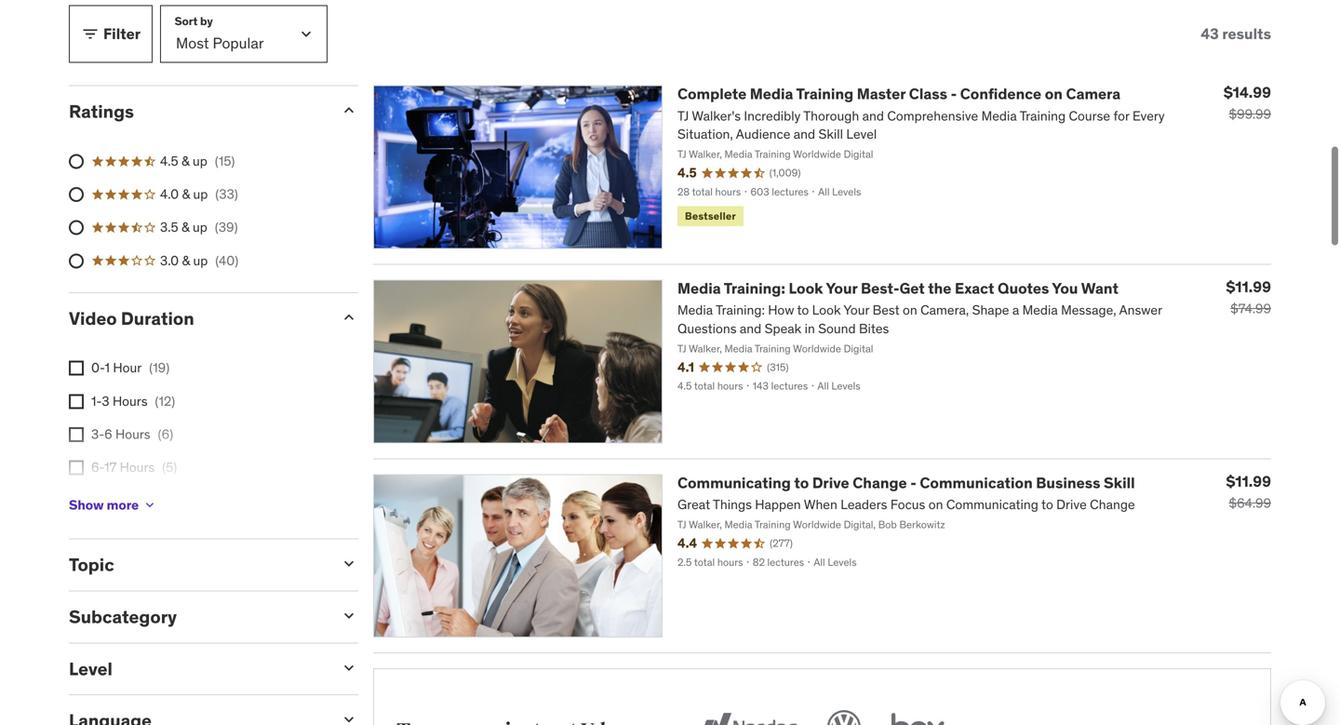 Task type: locate. For each thing, give the bounding box(es) containing it.
hours for 3-6 hours
[[115, 426, 150, 443]]

4 up from the top
[[193, 252, 208, 269]]

small image
[[81, 25, 100, 44], [340, 101, 358, 120], [340, 308, 358, 327], [340, 607, 358, 625], [340, 710, 358, 725]]

$11.99 up $74.99
[[1227, 278, 1272, 297]]

complete
[[678, 84, 747, 104]]

2 & from the top
[[182, 186, 190, 203]]

1 vertical spatial small image
[[340, 659, 358, 677]]

43 results
[[1201, 24, 1272, 43]]

up for 4.5 & up
[[193, 153, 208, 169]]

want
[[1082, 279, 1119, 298]]

media
[[750, 84, 794, 104], [678, 279, 721, 298]]

show more
[[69, 497, 139, 513]]

1 horizontal spatial media
[[750, 84, 794, 104]]

1 vertical spatial $11.99
[[1227, 472, 1272, 491]]

xsmall image inside show more button
[[143, 498, 158, 513]]

up
[[193, 153, 208, 169], [193, 186, 208, 203], [193, 219, 208, 236], [193, 252, 208, 269]]

xsmall image left 0-
[[69, 361, 84, 376]]

training:
[[724, 279, 786, 298]]

topic button
[[69, 554, 325, 576]]

0 vertical spatial small image
[[340, 555, 358, 573]]

& right 4.5
[[182, 153, 190, 169]]

class
[[909, 84, 948, 104]]

2 $11.99 from the top
[[1227, 472, 1272, 491]]

1 $11.99 from the top
[[1227, 278, 1272, 297]]

1 vertical spatial media
[[678, 279, 721, 298]]

17+
[[91, 492, 112, 509]]

media left training:
[[678, 279, 721, 298]]

xsmall image right "more"
[[143, 498, 158, 513]]

filter
[[103, 24, 141, 43]]

0-1 hour (19)
[[91, 360, 170, 376]]

show more button
[[69, 487, 158, 524]]

xsmall image for 0-
[[69, 361, 84, 376]]

up left (39)
[[193, 219, 208, 236]]

6
[[104, 426, 112, 443]]

small image for subcategory
[[340, 607, 358, 625]]

& for 3.0
[[182, 252, 190, 269]]

1 vertical spatial -
[[911, 473, 917, 492]]

1 up from the top
[[193, 153, 208, 169]]

complete media training master class - confidence on camera link
[[678, 84, 1121, 104]]

(15)
[[215, 153, 235, 169]]

ratings button
[[69, 100, 325, 123]]

4 & from the top
[[182, 252, 190, 269]]

1 & from the top
[[182, 153, 190, 169]]

1 small image from the top
[[340, 555, 358, 573]]

17
[[104, 459, 117, 476]]

more
[[107, 497, 139, 513]]

complete media training master class - confidence on camera
[[678, 84, 1121, 104]]

1-3 hours (12)
[[91, 393, 175, 409]]

nasdaq image
[[694, 707, 801, 725]]

-
[[951, 84, 957, 104], [911, 473, 917, 492]]

4.5 & up (15)
[[160, 153, 235, 169]]

hours for 1-3 hours
[[113, 393, 148, 409]]

hours right the 6
[[115, 426, 150, 443]]

3-6 hours (6)
[[91, 426, 173, 443]]

filter button
[[69, 5, 153, 63]]

small image for topic
[[340, 555, 358, 573]]

confidence
[[961, 84, 1042, 104]]

master
[[857, 84, 906, 104]]

up left (15) at left
[[193, 153, 208, 169]]

2 up from the top
[[193, 186, 208, 203]]

4.0 & up (33)
[[160, 186, 238, 203]]

(19)
[[149, 360, 170, 376]]

0 vertical spatial media
[[750, 84, 794, 104]]

drive
[[813, 473, 850, 492]]

0 horizontal spatial -
[[911, 473, 917, 492]]

up left '(40)'
[[193, 252, 208, 269]]

& right 3.5
[[182, 219, 190, 236]]

2 small image from the top
[[340, 659, 358, 677]]

3 up from the top
[[193, 219, 208, 236]]

&
[[182, 153, 190, 169], [182, 186, 190, 203], [182, 219, 190, 236], [182, 252, 190, 269]]

small image
[[340, 555, 358, 573], [340, 659, 358, 677]]

volkswagen image
[[824, 707, 865, 725]]

- right change
[[911, 473, 917, 492]]

xsmall image
[[69, 394, 84, 409]]

change
[[853, 473, 907, 492]]

xsmall image
[[69, 361, 84, 376], [69, 427, 84, 442], [69, 460, 84, 475], [143, 498, 158, 513]]

xsmall image left 6-
[[69, 460, 84, 475]]

get
[[900, 279, 925, 298]]

$11.99
[[1227, 278, 1272, 297], [1227, 472, 1272, 491]]

skill
[[1104, 473, 1136, 492]]

communication
[[920, 473, 1033, 492]]

$11.99 up $64.99 in the bottom right of the page
[[1227, 472, 1272, 491]]

4.0
[[160, 186, 179, 203]]

hour
[[113, 360, 142, 376]]

quotes
[[998, 279, 1050, 298]]

up left the (33) on the left top
[[193, 186, 208, 203]]

1 horizontal spatial -
[[951, 84, 957, 104]]

hours right 17
[[120, 459, 155, 476]]

xsmall image left 3-
[[69, 427, 84, 442]]

& right 4.0
[[182, 186, 190, 203]]

- right class
[[951, 84, 957, 104]]

0 horizontal spatial media
[[678, 279, 721, 298]]

6-17 hours (5)
[[91, 459, 177, 476]]

subcategory
[[69, 606, 177, 628]]

(33)
[[215, 186, 238, 203]]

business
[[1037, 473, 1101, 492]]

3 & from the top
[[182, 219, 190, 236]]

best-
[[861, 279, 900, 298]]

hours
[[113, 393, 148, 409], [115, 426, 150, 443], [120, 459, 155, 476], [115, 492, 150, 509]]

0 vertical spatial $11.99
[[1227, 278, 1272, 297]]

media left training
[[750, 84, 794, 104]]

$11.99 $64.99
[[1227, 472, 1272, 511]]

subcategory button
[[69, 606, 325, 628]]

(40)
[[215, 252, 239, 269]]

small image inside filter button
[[81, 25, 100, 44]]

$64.99
[[1229, 495, 1272, 511]]

hours right 3
[[113, 393, 148, 409]]

video
[[69, 307, 117, 330]]

& right 3.0
[[182, 252, 190, 269]]

17+ hours
[[91, 492, 150, 509]]



Task type: vqa. For each thing, say whether or not it's contained in the screenshot.


Task type: describe. For each thing, give the bounding box(es) containing it.
media training: look your best-get the exact quotes you want
[[678, 279, 1119, 298]]

$11.99 for media training: look your best-get the exact quotes you want
[[1227, 278, 1272, 297]]

camera
[[1067, 84, 1121, 104]]

look
[[789, 279, 824, 298]]

to
[[795, 473, 809, 492]]

exact
[[955, 279, 995, 298]]

small image for video duration
[[340, 308, 358, 327]]

3.0 & up (40)
[[160, 252, 239, 269]]

$11.99 for communicating to drive change - communication business skill
[[1227, 472, 1272, 491]]

$14.99
[[1224, 83, 1272, 102]]

results
[[1223, 24, 1272, 43]]

video duration button
[[69, 307, 325, 330]]

up for 4.0 & up
[[193, 186, 208, 203]]

ratings
[[69, 100, 134, 123]]

1
[[105, 360, 110, 376]]

3.5 & up (39)
[[160, 219, 238, 236]]

0 vertical spatial -
[[951, 84, 957, 104]]

up for 3.5 & up
[[193, 219, 208, 236]]

& for 3.5
[[182, 219, 190, 236]]

xsmall image for 6-
[[69, 460, 84, 475]]

the
[[928, 279, 952, 298]]

communicating to drive change - communication business skill
[[678, 473, 1136, 492]]

3.5
[[160, 219, 178, 236]]

$99.99
[[1229, 106, 1272, 123]]

small image for level
[[340, 659, 358, 677]]

(39)
[[215, 219, 238, 236]]

on
[[1045, 84, 1063, 104]]

hours right 17+
[[115, 492, 150, 509]]

up for 3.0 & up
[[193, 252, 208, 269]]

3.0
[[160, 252, 179, 269]]

duration
[[121, 307, 194, 330]]

level
[[69, 658, 113, 680]]

43 results status
[[1201, 24, 1272, 43]]

43
[[1201, 24, 1220, 43]]

topic
[[69, 554, 114, 576]]

& for 4.5
[[182, 153, 190, 169]]

media training: look your best-get the exact quotes you want link
[[678, 279, 1119, 298]]

3
[[102, 393, 110, 409]]

$74.99
[[1231, 300, 1272, 317]]

you
[[1052, 279, 1079, 298]]

3-
[[91, 426, 104, 443]]

show
[[69, 497, 104, 513]]

small image for ratings
[[340, 101, 358, 120]]

(5)
[[162, 459, 177, 476]]

video duration
[[69, 307, 194, 330]]

level button
[[69, 658, 325, 680]]

0-
[[91, 360, 105, 376]]

$11.99 $74.99
[[1227, 278, 1272, 317]]

training
[[797, 84, 854, 104]]

6-
[[91, 459, 104, 476]]

& for 4.0
[[182, 186, 190, 203]]

(12)
[[155, 393, 175, 409]]

communicating to drive change - communication business skill link
[[678, 473, 1136, 492]]

$14.99 $99.99
[[1224, 83, 1272, 123]]

(6)
[[158, 426, 173, 443]]

1-
[[91, 393, 102, 409]]

4.5
[[160, 153, 178, 169]]

communicating
[[678, 473, 791, 492]]

your
[[826, 279, 858, 298]]

hours for 6-17 hours
[[120, 459, 155, 476]]

xsmall image for 3-
[[69, 427, 84, 442]]

box image
[[887, 707, 950, 725]]



